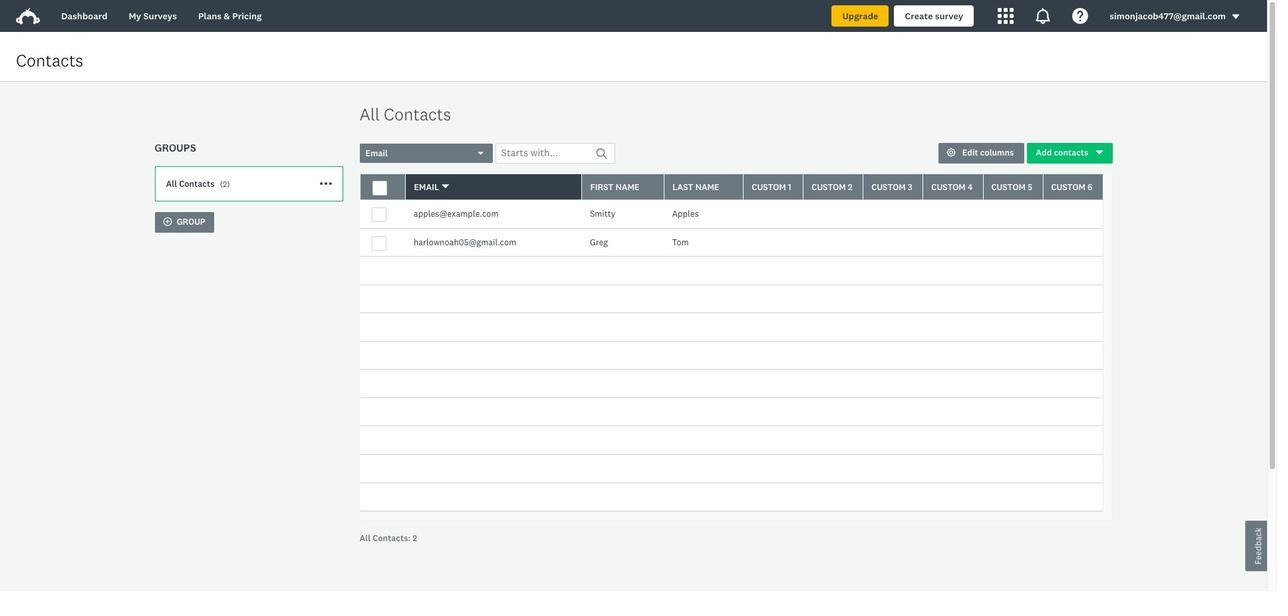 Task type: locate. For each thing, give the bounding box(es) containing it.
0 horizontal spatial products icon image
[[998, 8, 1014, 24]]

1 products icon image from the left
[[998, 8, 1014, 24]]

products icon image
[[998, 8, 1014, 24], [1036, 8, 1052, 24]]

1 horizontal spatial products icon image
[[1036, 8, 1052, 24]]

dropdown arrow image
[[1232, 12, 1241, 21]]



Task type: describe. For each thing, give the bounding box(es) containing it.
help icon image
[[1073, 8, 1089, 24]]

2 products icon image from the left
[[1036, 8, 1052, 24]]

Starts with... text field
[[495, 143, 615, 164]]

surveymonkey logo image
[[16, 8, 40, 25]]



Task type: vqa. For each thing, say whether or not it's contained in the screenshot.
"Products Icon" to the left
yes



